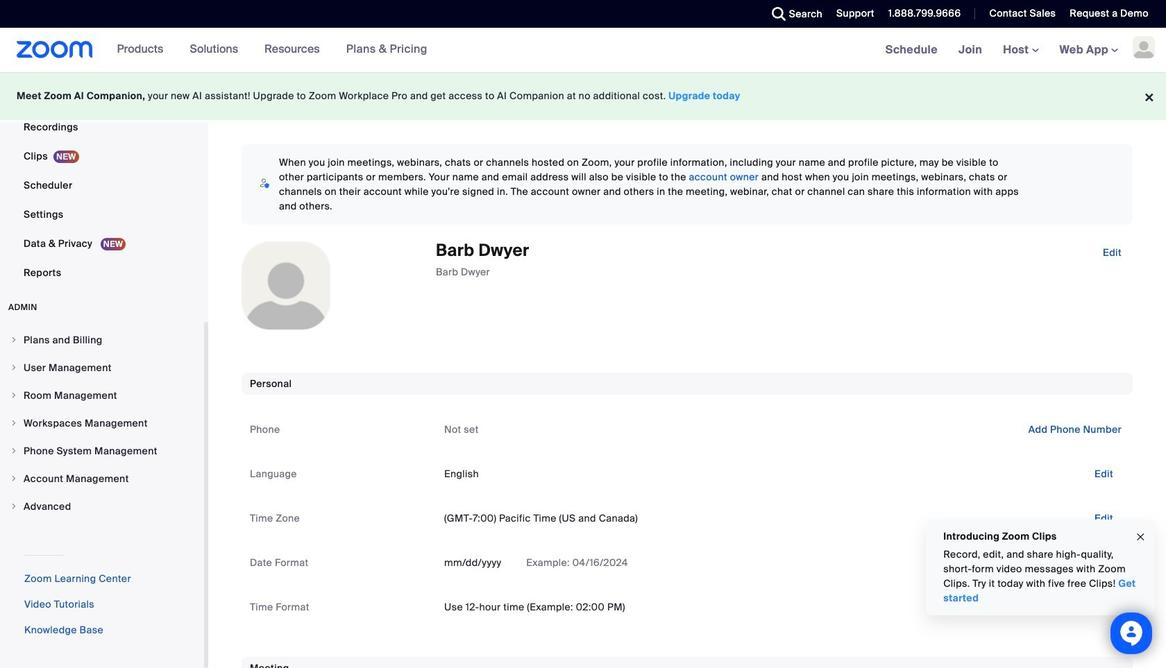 Task type: describe. For each thing, give the bounding box(es) containing it.
zoom logo image
[[17, 41, 93, 58]]

product information navigation
[[93, 28, 438, 72]]

4 menu item from the top
[[0, 410, 204, 437]]

profile picture image
[[1133, 36, 1155, 58]]

6 menu item from the top
[[0, 466, 204, 492]]

meetings navigation
[[875, 28, 1166, 73]]

right image for first menu item
[[10, 336, 18, 344]]

right image for 4th menu item from the top of the admin menu menu
[[10, 419, 18, 428]]

3 menu item from the top
[[0, 383, 204, 409]]

2 right image from the top
[[10, 392, 18, 400]]

1 menu item from the top
[[0, 327, 204, 353]]

user photo image
[[242, 242, 330, 330]]

personal menu menu
[[0, 0, 204, 288]]

7 menu item from the top
[[0, 494, 204, 520]]



Task type: locate. For each thing, give the bounding box(es) containing it.
2 menu item from the top
[[0, 355, 204, 381]]

right image for fifth menu item
[[10, 447, 18, 455]]

right image
[[10, 364, 18, 372], [10, 392, 18, 400]]

1 right image from the top
[[10, 336, 18, 344]]

admin menu menu
[[0, 327, 204, 521]]

5 right image from the top
[[10, 503, 18, 511]]

0 vertical spatial right image
[[10, 364, 18, 372]]

1 right image from the top
[[10, 364, 18, 372]]

right image for sixth menu item
[[10, 475, 18, 483]]

close image
[[1135, 529, 1146, 545]]

3 right image from the top
[[10, 447, 18, 455]]

4 right image from the top
[[10, 475, 18, 483]]

1 vertical spatial right image
[[10, 392, 18, 400]]

right image
[[10, 336, 18, 344], [10, 419, 18, 428], [10, 447, 18, 455], [10, 475, 18, 483], [10, 503, 18, 511]]

5 menu item from the top
[[0, 438, 204, 465]]

footer
[[0, 72, 1166, 120]]

right image for first menu item from the bottom
[[10, 503, 18, 511]]

2 right image from the top
[[10, 419, 18, 428]]

menu item
[[0, 327, 204, 353], [0, 355, 204, 381], [0, 383, 204, 409], [0, 410, 204, 437], [0, 438, 204, 465], [0, 466, 204, 492], [0, 494, 204, 520]]

banner
[[0, 28, 1166, 73]]

edit user photo image
[[275, 280, 297, 292]]



Task type: vqa. For each thing, say whether or not it's contained in the screenshot.
right icon related to fourth menu item from the bottom of the Admin Menu menu
yes



